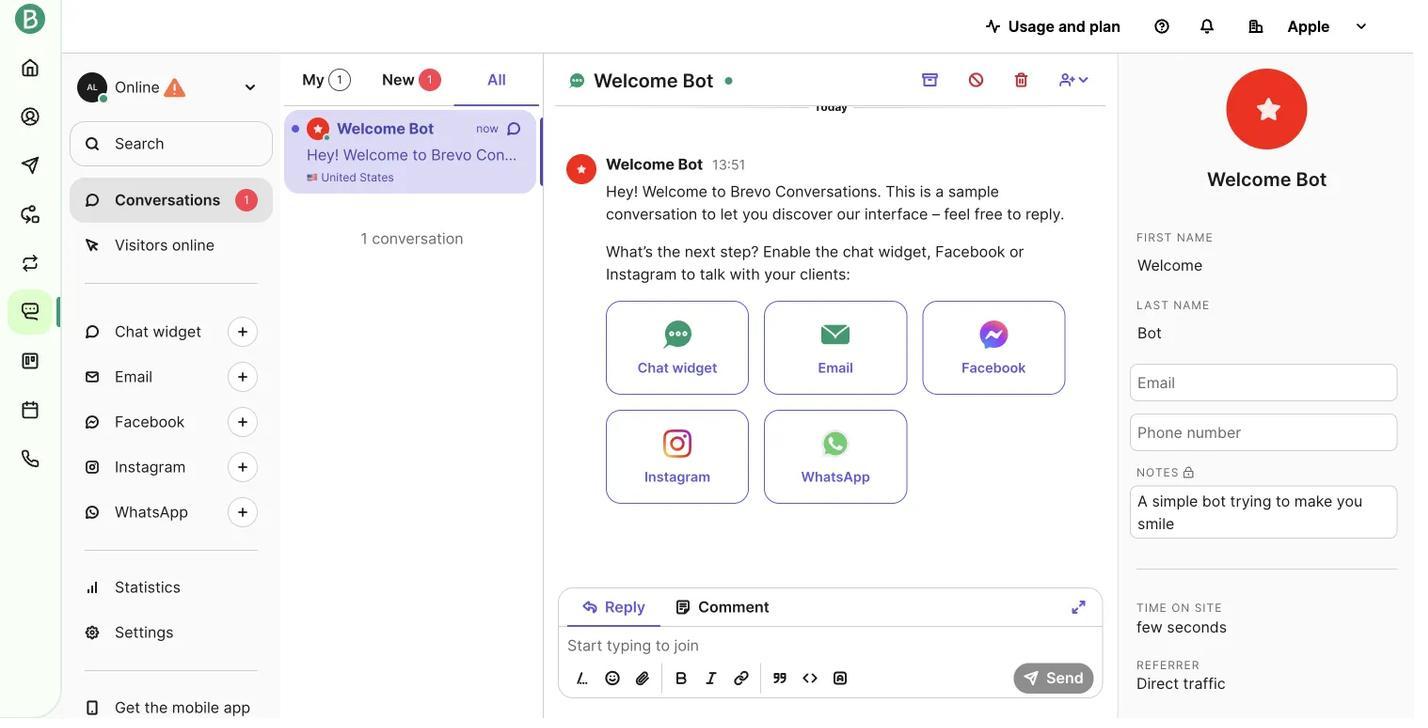 Task type: locate. For each thing, give the bounding box(es) containing it.
hey! up 🇺🇸
[[307, 146, 339, 164]]

–
[[1031, 146, 1038, 164], [932, 204, 940, 223]]

referrer
[[1136, 659, 1199, 672]]

1 horizontal spatial hey!
[[606, 182, 638, 200]]

0 horizontal spatial facebook link
[[70, 400, 273, 445]]

1 vertical spatial conversation
[[606, 204, 697, 223]]

is inside hey! welcome to brevo conversations. this is a sample conversation to let you discover our interface – feel free to reply.
[[920, 182, 931, 200]]

usage and plan
[[1008, 17, 1121, 35]]

1 horizontal spatial chat widget link
[[606, 300, 749, 394]]

this inside hey! welcome to brevo conversations. this is a sample conversation to let you discover our interface – feel free to reply.
[[886, 182, 916, 200]]

a inside hey! welcome to brevo conversations. this is a sample conversation to let you discover our interface – feel free to reply.  what's the next step? enable the ch 🇺🇸 united states
[[636, 146, 645, 164]]

Notes text field
[[1130, 486, 1397, 539]]

1 horizontal spatial feel
[[1042, 146, 1069, 164]]

a inside hey! welcome to brevo conversations. this is a sample conversation to let you discover our interface – feel free to reply.
[[936, 182, 944, 200]]

welcome bot up welcome bot 13:51
[[594, 69, 714, 92]]

1 vertical spatial hey!
[[606, 182, 638, 200]]

instagram
[[606, 265, 677, 283], [115, 458, 186, 477], [644, 468, 710, 485]]

brevo inside hey! welcome to brevo conversations. this is a sample conversation to let you discover our interface – feel free to reply.  what's the next step? enable the ch 🇺🇸 united states
[[431, 146, 472, 164]]

reply
[[605, 598, 646, 617]]

1 vertical spatial chat widget
[[638, 359, 717, 376]]

1 horizontal spatial what's
[[1167, 146, 1214, 164]]

whatsapp
[[801, 468, 870, 485], [115, 503, 188, 522]]

enable left ch
[[1324, 146, 1372, 164]]

0 vertical spatial step?
[[1281, 146, 1320, 164]]

now
[[476, 122, 499, 135]]

conversation
[[704, 146, 796, 164], [606, 204, 697, 223], [372, 230, 463, 248]]

this for hey! welcome to brevo conversations. this is a sample conversation to let you discover our interface – feel free to reply.
[[886, 182, 916, 200]]

apple
[[1287, 17, 1330, 35]]

0 horizontal spatial sample
[[649, 146, 700, 164]]

plan
[[1089, 17, 1121, 35]]

0 vertical spatial next
[[1246, 146, 1277, 164]]

hey! inside hey! welcome to brevo conversations. this is a sample conversation to let you discover our interface – feel free to reply.
[[606, 182, 638, 200]]

with
[[730, 265, 760, 283]]

discover up what's the next step? enable the chat widget, facebook or instagram to talk with your clients:
[[772, 204, 833, 223]]

seconds
[[1166, 618, 1227, 636]]

0 horizontal spatial interface
[[865, 204, 928, 223]]

sample
[[649, 146, 700, 164], [948, 182, 999, 200]]

conversations. inside hey! welcome to brevo conversations. this is a sample conversation to let you discover our interface – feel free to reply.  what's the next step? enable the ch 🇺🇸 united states
[[476, 146, 582, 164]]

0 vertical spatial whatsapp
[[801, 468, 870, 485]]

what's the next step? enable the chat widget, facebook or instagram to talk with your clients:
[[606, 242, 1024, 283]]

chat
[[115, 323, 149, 341], [638, 359, 669, 376]]

1 horizontal spatial sample
[[948, 182, 999, 200]]

0 vertical spatial facebook
[[935, 242, 1005, 260]]

our
[[935, 146, 959, 164], [837, 204, 860, 223]]

you inside hey! welcome to brevo conversations. this is a sample conversation to let you discover our interface – feel free to reply.  what's the next step? enable the ch 🇺🇸 united states
[[841, 146, 866, 164]]

1 horizontal spatial conversations.
[[775, 182, 881, 200]]

sample for hey! welcome to brevo conversations. this is a sample conversation to let you discover our interface – feel free to reply.  what's the next step? enable the ch 🇺🇸 united states
[[649, 146, 700, 164]]

Last name field
[[1130, 314, 1397, 352]]

today
[[814, 100, 848, 113]]

to
[[413, 146, 427, 164], [800, 146, 814, 164], [1105, 146, 1120, 164], [712, 182, 726, 200], [702, 204, 716, 223], [1007, 204, 1021, 223], [681, 265, 696, 283]]

instagram inside what's the next step? enable the chat widget, facebook or instagram to talk with your clients:
[[606, 265, 677, 283]]

0 vertical spatial conversations.
[[476, 146, 582, 164]]

0 vertical spatial discover
[[871, 146, 931, 164]]

is
[[621, 146, 632, 164], [920, 182, 931, 200]]

0 horizontal spatial free
[[974, 204, 1003, 223]]

to inside what's the next step? enable the chat widget, facebook or instagram to talk with your clients:
[[681, 265, 696, 283]]

1 vertical spatial what's
[[606, 242, 653, 260]]

welcome bot
[[594, 69, 714, 92], [337, 119, 434, 138], [1207, 168, 1327, 191]]

– inside hey! welcome to brevo conversations. this is a sample conversation to let you discover our interface – feel free to reply.  what's the next step? enable the ch 🇺🇸 united states
[[1031, 146, 1038, 164]]

0 vertical spatial interface
[[963, 146, 1026, 164]]

facebook link
[[922, 300, 1065, 394], [70, 400, 273, 445]]

free inside hey! welcome to brevo conversations. this is a sample conversation to let you discover our interface – feel free to reply.
[[974, 204, 1003, 223]]

interface
[[963, 146, 1026, 164], [865, 204, 928, 223]]

1 vertical spatial reply.
[[1026, 204, 1064, 223]]

1 vertical spatial –
[[932, 204, 940, 223]]

you down 13:51
[[742, 204, 768, 223]]

referrer direct traffic
[[1136, 659, 1225, 693]]

0 horizontal spatial welcome bot
[[337, 119, 434, 138]]

widget,
[[878, 242, 931, 260]]

2 vertical spatial facebook
[[115, 413, 185, 431]]

0 horizontal spatial chat widget link
[[70, 310, 273, 355]]

0 horizontal spatial hey!
[[307, 146, 339, 164]]

visitors online link
[[70, 223, 273, 268]]

a
[[636, 146, 645, 164], [936, 182, 944, 200]]

discover
[[871, 146, 931, 164], [772, 204, 833, 223]]

a for hey! welcome to brevo conversations. this is a sample conversation to let you discover our interface – feel free to reply.  what's the next step? enable the ch 🇺🇸 united states
[[636, 146, 645, 164]]

0 vertical spatial sample
[[649, 146, 700, 164]]

enable
[[1324, 146, 1372, 164], [763, 242, 811, 260]]

last name
[[1136, 299, 1210, 312]]

let inside hey! welcome to brevo conversations. this is a sample conversation to let you discover our interface – feel free to reply.
[[720, 204, 738, 223]]

1 vertical spatial conversations.
[[775, 182, 881, 200]]

0 horizontal spatial you
[[742, 204, 768, 223]]

0 horizontal spatial chat
[[115, 323, 149, 341]]

reply. inside hey! welcome to brevo conversations. this is a sample conversation to let you discover our interface – feel free to reply.  what's the next step? enable the ch 🇺🇸 united states
[[1124, 146, 1163, 164]]

email
[[818, 359, 853, 376], [115, 368, 153, 386]]

interface inside hey! welcome to brevo conversations. this is a sample conversation to let you discover our interface – feel free to reply.  what's the next step? enable the ch 🇺🇸 united states
[[963, 146, 1026, 164]]

email link
[[764, 300, 907, 394], [70, 355, 273, 400]]

1 vertical spatial whatsapp
[[115, 503, 188, 522]]

1 horizontal spatial next
[[1246, 146, 1277, 164]]

– inside hey! welcome to brevo conversations. this is a sample conversation to let you discover our interface – feel free to reply.
[[932, 204, 940, 223]]

conversations. up chat
[[775, 182, 881, 200]]

welcome inside hey! welcome to brevo conversations. this is a sample conversation to let you discover our interface – feel free to reply.  what's the next step? enable the ch 🇺🇸 united states
[[343, 146, 408, 164]]

1 vertical spatial enable
[[763, 242, 811, 260]]

discover inside hey! welcome to brevo conversations. this is a sample conversation to let you discover our interface – feel free to reply.
[[772, 204, 833, 223]]

P͏hone number telephone field
[[1130, 414, 1397, 451]]

1 vertical spatial is
[[920, 182, 931, 200]]

1 vertical spatial brevo
[[730, 182, 771, 200]]

1 horizontal spatial whatsapp link
[[764, 410, 907, 504]]

reply.
[[1124, 146, 1163, 164], [1026, 204, 1064, 223]]

what's
[[1167, 146, 1214, 164], [606, 242, 653, 260]]

comment button
[[661, 589, 785, 626]]

email link for facebook link corresponding to whatsapp link to the right
[[764, 300, 907, 394]]

mobile
[[172, 699, 219, 717]]

0 vertical spatial facebook link
[[922, 300, 1065, 394]]

chat widget
[[115, 323, 201, 341], [638, 359, 717, 376]]

1 vertical spatial step?
[[720, 242, 759, 260]]

reply. for hey! welcome to brevo conversations. this is a sample conversation to let you discover our interface – feel free to reply.
[[1026, 204, 1064, 223]]

brevo inside hey! welcome to brevo conversations. this is a sample conversation to let you discover our interface – feel free to reply.
[[730, 182, 771, 200]]

1 vertical spatial chat
[[638, 359, 669, 376]]

whatsapp link
[[764, 410, 907, 504], [70, 490, 273, 535]]

0 horizontal spatial is
[[621, 146, 632, 164]]

0 vertical spatial welcome bot
[[594, 69, 714, 92]]

1 horizontal spatial email
[[818, 359, 853, 376]]

brevo down 13:51
[[730, 182, 771, 200]]

0 vertical spatial free
[[1073, 146, 1101, 164]]

0 horizontal spatial –
[[932, 204, 940, 223]]

1 right new in the left top of the page
[[427, 73, 432, 87]]

hey! down welcome bot 13:51
[[606, 182, 638, 200]]

2 vertical spatial conversation
[[372, 230, 463, 248]]

0 horizontal spatial email link
[[70, 355, 273, 400]]

let up hey! welcome to brevo conversations. this is a sample conversation to let you discover our interface – feel free to reply. at top
[[819, 146, 836, 164]]

0 horizontal spatial reply.
[[1026, 204, 1064, 223]]

few
[[1136, 618, 1162, 636]]

feel for hey! welcome to brevo conversations. this is a sample conversation to let you discover our interface – feel free to reply.
[[944, 204, 970, 223]]

1 horizontal spatial –
[[1031, 146, 1038, 164]]

bot
[[683, 69, 714, 92], [409, 119, 434, 138], [678, 155, 703, 173], [1296, 168, 1327, 191]]

1
[[337, 73, 342, 87], [427, 73, 432, 87], [244, 193, 249, 207], [361, 230, 368, 248]]

0 horizontal spatial conversation
[[372, 230, 463, 248]]

hey! welcome to brevo conversations. this is a sample conversation to let you discover our interface – feel free to reply.  what's the next step? enable the ch 🇺🇸 united states
[[307, 146, 1414, 184]]

enable inside hey! welcome to brevo conversations. this is a sample conversation to let you discover our interface – feel free to reply.  what's the next step? enable the ch 🇺🇸 united states
[[1324, 146, 1372, 164]]

0 vertical spatial conversation
[[704, 146, 796, 164]]

1 down states
[[361, 230, 368, 248]]

conversation inside hey! welcome to brevo conversations. this is a sample conversation to let you discover our interface – feel free to reply.  what's the next step? enable the ch 🇺🇸 united states
[[704, 146, 796, 164]]

enable inside what's the next step? enable the chat widget, facebook or instagram to talk with your clients:
[[763, 242, 811, 260]]

1 horizontal spatial is
[[920, 182, 931, 200]]

hey! inside hey! welcome to brevo conversations. this is a sample conversation to let you discover our interface – feel free to reply.  what's the next step? enable the ch 🇺🇸 united states
[[307, 146, 339, 164]]

1 horizontal spatial free
[[1073, 146, 1101, 164]]

1 horizontal spatial this
[[886, 182, 916, 200]]

0 horizontal spatial what's
[[606, 242, 653, 260]]

interface inside hey! welcome to brevo conversations. this is a sample conversation to let you discover our interface – feel free to reply.
[[865, 204, 928, 223]]

conversation inside hey! welcome to brevo conversations. this is a sample conversation to let you discover our interface – feel free to reply.
[[606, 204, 697, 223]]

name for first name
[[1176, 231, 1213, 245]]

0 vertical spatial chat
[[115, 323, 149, 341]]

you inside hey! welcome to brevo conversations. this is a sample conversation to let you discover our interface – feel free to reply.
[[742, 204, 768, 223]]

0 vertical spatial hey!
[[307, 146, 339, 164]]

next inside what's the next step? enable the chat widget, facebook or instagram to talk with your clients:
[[685, 242, 716, 260]]

our for hey! welcome to brevo conversations. this is a sample conversation to let you discover our interface – feel free to reply.
[[837, 204, 860, 223]]

1 horizontal spatial let
[[819, 146, 836, 164]]

our inside hey! welcome to brevo conversations. this is a sample conversation to let you discover our interface – feel free to reply.  what's the next step? enable the ch 🇺🇸 united states
[[935, 146, 959, 164]]

a for hey! welcome to brevo conversations. this is a sample conversation to let you discover our interface – feel free to reply.
[[936, 182, 944, 200]]

conversations.
[[476, 146, 582, 164], [775, 182, 881, 200]]

free
[[1073, 146, 1101, 164], [974, 204, 1003, 223]]

2 horizontal spatial conversation
[[704, 146, 796, 164]]

1 horizontal spatial interface
[[963, 146, 1026, 164]]

1 horizontal spatial a
[[936, 182, 944, 200]]

0 horizontal spatial instagram link
[[70, 445, 273, 490]]

name right first
[[1176, 231, 1213, 245]]

get the mobile app link
[[70, 686, 273, 720]]

0 vertical spatial feel
[[1042, 146, 1069, 164]]

the inside 'link'
[[144, 699, 168, 717]]

chat widget link for email link associated with facebook link corresponding to whatsapp link to the right
[[606, 300, 749, 394]]

name
[[1176, 231, 1213, 245], [1173, 299, 1210, 312]]

1 vertical spatial discover
[[772, 204, 833, 223]]

next inside hey! welcome to brevo conversations. this is a sample conversation to let you discover our interface – feel free to reply.  what's the next step? enable the ch 🇺🇸 united states
[[1246, 146, 1277, 164]]

0 vertical spatial what's
[[1167, 146, 1214, 164]]

is for hey! welcome to brevo conversations. this is a sample conversation to let you discover our interface – feel free to reply.  what's the next step? enable the ch 🇺🇸 united states
[[621, 146, 632, 164]]

discover for hey! welcome to brevo conversations. this is a sample conversation to let you discover our interface – feel free to reply.
[[772, 204, 833, 223]]

free inside hey! welcome to brevo conversations. this is a sample conversation to let you discover our interface – feel free to reply.  what's the next step? enable the ch 🇺🇸 united states
[[1073, 146, 1101, 164]]

reply. inside hey! welcome to brevo conversations. this is a sample conversation to let you discover our interface – feel free to reply.
[[1026, 204, 1064, 223]]

hey!
[[307, 146, 339, 164], [606, 182, 638, 200]]

welcome
[[594, 69, 678, 92], [337, 119, 405, 138], [343, 146, 408, 164], [606, 155, 675, 173], [1207, 168, 1291, 191], [642, 182, 707, 200]]

conversations. for hey! welcome to brevo conversations. this is a sample conversation to let you discover our interface – feel free to reply.
[[775, 182, 881, 200]]

feel inside hey! welcome to brevo conversations. this is a sample conversation to let you discover our interface – feel free to reply.
[[944, 204, 970, 223]]

app
[[224, 699, 250, 717]]

you up hey! welcome to brevo conversations. this is a sample conversation to let you discover our interface – feel free to reply. at top
[[841, 146, 866, 164]]

get the mobile app
[[115, 699, 250, 717]]

0 horizontal spatial let
[[720, 204, 738, 223]]

conversations. down now at the top of the page
[[476, 146, 582, 164]]

you for hey! welcome to brevo conversations. this is a sample conversation to let you discover our interface – feel free to reply.
[[742, 204, 768, 223]]

1 horizontal spatial discover
[[871, 146, 931, 164]]

the
[[1218, 146, 1242, 164], [1376, 146, 1400, 164], [657, 242, 681, 260], [815, 242, 839, 260], [144, 699, 168, 717]]

hey! for hey! welcome to brevo conversations. this is a sample conversation to let you discover our interface – feel free to reply.  what's the next step? enable the ch 🇺🇸 united states
[[307, 146, 339, 164]]

let for hey! welcome to brevo conversations. this is a sample conversation to let you discover our interface – feel free to reply.  what's the next step? enable the ch 🇺🇸 united states
[[819, 146, 836, 164]]

1 vertical spatial name
[[1173, 299, 1210, 312]]

2 horizontal spatial welcome bot
[[1207, 168, 1327, 191]]

facebook
[[935, 242, 1005, 260], [962, 359, 1026, 376], [115, 413, 185, 431]]

brevo for hey! welcome to brevo conversations. this is a sample conversation to let you discover our interface – feel free to reply.
[[730, 182, 771, 200]]

my
[[302, 71, 325, 89]]

welcome bot up first name field
[[1207, 168, 1327, 191]]

0 horizontal spatial step?
[[720, 242, 759, 260]]

interface for hey! welcome to brevo conversations. this is a sample conversation to let you discover our interface – feel free to reply.  what's the next step? enable the ch 🇺🇸 united states
[[963, 146, 1026, 164]]

new
[[382, 71, 415, 89]]

– for hey! welcome to brevo conversations. this is a sample conversation to let you discover our interface – feel free to reply.  what's the next step? enable the ch 🇺🇸 united states
[[1031, 146, 1038, 164]]

0 horizontal spatial this
[[586, 146, 616, 164]]

let inside hey! welcome to brevo conversations. this is a sample conversation to let you discover our interface – feel free to reply.  what's the next step? enable the ch 🇺🇸 united states
[[819, 146, 836, 164]]

0 vertical spatial widget
[[153, 323, 201, 341]]

1 horizontal spatial our
[[935, 146, 959, 164]]

feel
[[1042, 146, 1069, 164], [944, 204, 970, 223]]

1 horizontal spatial email link
[[764, 300, 907, 394]]

brevo
[[431, 146, 472, 164], [730, 182, 771, 200]]

enable up your
[[763, 242, 811, 260]]

facebook link for the left whatsapp link
[[70, 400, 273, 445]]

1 horizontal spatial facebook link
[[922, 300, 1065, 394]]

our inside hey! welcome to brevo conversations. this is a sample conversation to let you discover our interface – feel free to reply.
[[837, 204, 860, 223]]

is inside hey! welcome to brevo conversations. this is a sample conversation to let you discover our interface – feel free to reply.  what's the next step? enable the ch 🇺🇸 united states
[[621, 146, 632, 164]]

0 vertical spatial a
[[636, 146, 645, 164]]

1 horizontal spatial chat widget
[[638, 359, 717, 376]]

conversation for hey! welcome to brevo conversations. this is a sample conversation to let you discover our interface – feel free to reply.  what's the next step? enable the ch 🇺🇸 united states
[[704, 146, 796, 164]]

widget
[[153, 323, 201, 341], [672, 359, 717, 376]]

welcome bot up states
[[337, 119, 434, 138]]

1 horizontal spatial widget
[[672, 359, 717, 376]]

this inside hey! welcome to brevo conversations. this is a sample conversation to let you discover our interface – feel free to reply.  what's the next step? enable the ch 🇺🇸 united states
[[586, 146, 616, 164]]

sample inside hey! welcome to brevo conversations. this is a sample conversation to let you discover our interface – feel free to reply.  what's the next step? enable the ch 🇺🇸 united states
[[649, 146, 700, 164]]

discover for hey! welcome to brevo conversations. this is a sample conversation to let you discover our interface – feel free to reply.  what's the next step? enable the ch 🇺🇸 united states
[[871, 146, 931, 164]]

0 horizontal spatial our
[[837, 204, 860, 223]]

chat widget link down talk
[[606, 300, 749, 394]]

1 vertical spatial our
[[837, 204, 860, 223]]

name right last
[[1173, 299, 1210, 312]]

traffic
[[1183, 675, 1225, 693]]

only visible to agents image
[[1183, 467, 1193, 478]]

0 horizontal spatial brevo
[[431, 146, 472, 164]]

0 vertical spatial –
[[1031, 146, 1038, 164]]

1 vertical spatial interface
[[865, 204, 928, 223]]

1 horizontal spatial you
[[841, 146, 866, 164]]

instagram link
[[606, 410, 749, 504], [70, 445, 273, 490]]

sample for hey! welcome to brevo conversations. this is a sample conversation to let you discover our interface – feel free to reply.
[[948, 182, 999, 200]]

1 vertical spatial widget
[[672, 359, 717, 376]]

brevo down all link
[[431, 146, 472, 164]]

or
[[1010, 242, 1024, 260]]

facebook inside what's the next step? enable the chat widget, facebook or instagram to talk with your clients:
[[935, 242, 1005, 260]]

what's inside hey! welcome to brevo conversations. this is a sample conversation to let you discover our interface – feel free to reply.  what's the next step? enable the ch 🇺🇸 united states
[[1167, 146, 1214, 164]]

feel inside hey! welcome to brevo conversations. this is a sample conversation to let you discover our interface – feel free to reply.  what's the next step? enable the ch 🇺🇸 united states
[[1042, 146, 1069, 164]]

1 horizontal spatial instagram link
[[606, 410, 749, 504]]

discover up hey! welcome to brevo conversations. this is a sample conversation to let you discover our interface – feel free to reply. at top
[[871, 146, 931, 164]]

facebook link for whatsapp link to the right
[[922, 300, 1065, 394]]

1 vertical spatial let
[[720, 204, 738, 223]]

let
[[819, 146, 836, 164], [720, 204, 738, 223]]

1 vertical spatial sample
[[948, 182, 999, 200]]

0 vertical spatial you
[[841, 146, 866, 164]]

chat widget link
[[606, 300, 749, 394], [70, 310, 273, 355]]

conversations. inside hey! welcome to brevo conversations. this is a sample conversation to let you discover our interface – feel free to reply.
[[775, 182, 881, 200]]

0 horizontal spatial discover
[[772, 204, 833, 223]]

this
[[586, 146, 616, 164], [886, 182, 916, 200]]

step?
[[1281, 146, 1320, 164], [720, 242, 759, 260]]

0 horizontal spatial conversations.
[[476, 146, 582, 164]]

let down 13:51
[[720, 204, 738, 223]]

0 vertical spatial chat widget
[[115, 323, 201, 341]]

discover inside hey! welcome to brevo conversations. this is a sample conversation to let you discover our interface – feel free to reply.  what's the next step? enable the ch 🇺🇸 united states
[[871, 146, 931, 164]]

site
[[1194, 601, 1222, 615]]

chat widget link down the visitors online link
[[70, 310, 273, 355]]

search link
[[70, 121, 273, 167]]

0 vertical spatial reply.
[[1124, 146, 1163, 164]]

sample inside hey! welcome to brevo conversations. this is a sample conversation to let you discover our interface – feel free to reply.
[[948, 182, 999, 200]]

1 horizontal spatial chat
[[638, 359, 669, 376]]

you for hey! welcome to brevo conversations. this is a sample conversation to let you discover our interface – feel free to reply.  what's the next step? enable the ch 🇺🇸 united states
[[841, 146, 866, 164]]

Email email field
[[1130, 364, 1397, 402]]



Task type: vqa. For each thing, say whether or not it's contained in the screenshot.
"Preferences"
no



Task type: describe. For each thing, give the bounding box(es) containing it.
united
[[321, 171, 356, 184]]

reply. for hey! welcome to brevo conversations. this is a sample conversation to let you discover our interface – feel free to reply.  what's the next step? enable the ch 🇺🇸 united states
[[1124, 146, 1163, 164]]

get
[[115, 699, 140, 717]]

online
[[172, 236, 215, 255]]

apple button
[[1233, 8, 1384, 45]]

hey! for hey! welcome to brevo conversations. this is a sample conversation to let you discover our interface – feel free to reply.
[[606, 182, 638, 200]]

0 horizontal spatial whatsapp link
[[70, 490, 273, 535]]

13:51
[[712, 156, 745, 173]]

1 vertical spatial welcome bot
[[337, 119, 434, 138]]

on
[[1171, 601, 1190, 615]]

what's inside what's the next step? enable the chat widget, facebook or instagram to talk with your clients:
[[606, 242, 653, 260]]

last
[[1136, 299, 1169, 312]]

all
[[487, 71, 506, 89]]

1 right conversations
[[244, 193, 249, 207]]

free for hey! welcome to brevo conversations. this is a sample conversation to let you discover our interface – feel free to reply.  what's the next step? enable the ch 🇺🇸 united states
[[1073, 146, 1101, 164]]

settings
[[115, 624, 174, 642]]

usage
[[1008, 17, 1055, 35]]

email link for the left whatsapp link facebook link
[[70, 355, 273, 400]]

our for hey! welcome to brevo conversations. this is a sample conversation to let you discover our interface – feel free to reply.  what's the next step? enable the ch 🇺🇸 united states
[[935, 146, 959, 164]]

talk
[[700, 265, 725, 283]]

free for hey! welcome to brevo conversations. this is a sample conversation to let you discover our interface – feel free to reply.
[[974, 204, 1003, 223]]

settings link
[[70, 611, 273, 656]]

direct
[[1136, 675, 1179, 693]]

this for hey! welcome to brevo conversations. this is a sample conversation to let you discover our interface – feel free to reply.  what's the next step? enable the ch 🇺🇸 united states
[[586, 146, 616, 164]]

visitors
[[115, 236, 168, 255]]

1 horizontal spatial whatsapp
[[801, 468, 870, 485]]

1 vertical spatial facebook
[[962, 359, 1026, 376]]

is for hey! welcome to brevo conversations. this is a sample conversation to let you discover our interface – feel free to reply.
[[920, 182, 931, 200]]

notes
[[1136, 466, 1179, 479]]

conversations
[[115, 191, 220, 209]]

0 horizontal spatial widget
[[153, 323, 201, 341]]

let for hey! welcome to brevo conversations. this is a sample conversation to let you discover our interface – feel free to reply.
[[720, 204, 738, 223]]

clients:
[[800, 265, 850, 283]]

welcome inside hey! welcome to brevo conversations. this is a sample conversation to let you discover our interface – feel free to reply.
[[642, 182, 707, 200]]

chat
[[843, 242, 874, 260]]

statistics link
[[70, 565, 273, 611]]

First name field
[[1130, 247, 1397, 284]]

instagram link for the left whatsapp link
[[70, 445, 273, 490]]

Start typing to join text field
[[559, 635, 1103, 657]]

– for hey! welcome to brevo conversations. this is a sample conversation to let you discover our interface – feel free to reply.
[[932, 204, 940, 223]]

time on site few seconds
[[1136, 601, 1227, 636]]

chat widget link for email link associated with the left whatsapp link facebook link
[[70, 310, 273, 355]]

states
[[360, 171, 394, 184]]

0 horizontal spatial whatsapp
[[115, 503, 188, 522]]

0 horizontal spatial email
[[115, 368, 153, 386]]

first name
[[1136, 231, 1213, 245]]

interface for hey! welcome to brevo conversations. this is a sample conversation to let you discover our interface – feel free to reply.
[[865, 204, 928, 223]]

statistics
[[115, 579, 181, 597]]

and
[[1058, 17, 1086, 35]]

time
[[1136, 601, 1167, 615]]

first
[[1136, 231, 1172, 245]]

🇺🇸
[[307, 171, 318, 184]]

brevo for hey! welcome to brevo conversations. this is a sample conversation to let you discover our interface – feel free to reply.  what's the next step? enable the ch 🇺🇸 united states
[[431, 146, 472, 164]]

conversation for hey! welcome to brevo conversations. this is a sample conversation to let you discover our interface – feel free to reply.
[[606, 204, 697, 223]]

0 horizontal spatial chat widget
[[115, 323, 201, 341]]

comment
[[698, 598, 769, 617]]

1 right the my
[[337, 73, 342, 87]]

all link
[[454, 61, 539, 106]]

your
[[764, 265, 796, 283]]

reply button
[[567, 589, 661, 626]]

2 vertical spatial welcome bot
[[1207, 168, 1327, 191]]

feel for hey! welcome to brevo conversations. this is a sample conversation to let you discover our interface – feel free to reply.  what's the next step? enable the ch 🇺🇸 united states
[[1042, 146, 1069, 164]]

hey! welcome to brevo conversations. this is a sample conversation to let you discover our interface – feel free to reply.
[[606, 182, 1064, 223]]

ch
[[1404, 146, 1414, 164]]

instagram link for whatsapp link to the right
[[606, 410, 749, 504]]

online
[[115, 78, 160, 96]]

conversations. for hey! welcome to brevo conversations. this is a sample conversation to let you discover our interface – feel free to reply.  what's the next step? enable the ch 🇺🇸 united states
[[476, 146, 582, 164]]

name for last name
[[1173, 299, 1210, 312]]

visitors online
[[115, 236, 215, 255]]

usage and plan button
[[971, 8, 1136, 45]]

1 horizontal spatial welcome bot
[[594, 69, 714, 92]]

search
[[115, 135, 164, 153]]

1 conversation
[[361, 230, 463, 248]]

step? inside hey! welcome to brevo conversations. this is a sample conversation to let you discover our interface – feel free to reply.  what's the next step? enable the ch 🇺🇸 united states
[[1281, 146, 1320, 164]]

step? inside what's the next step? enable the chat widget, facebook or instagram to talk with your clients:
[[720, 242, 759, 260]]

al
[[87, 82, 98, 92]]

welcome bot 13:51
[[606, 155, 745, 173]]



